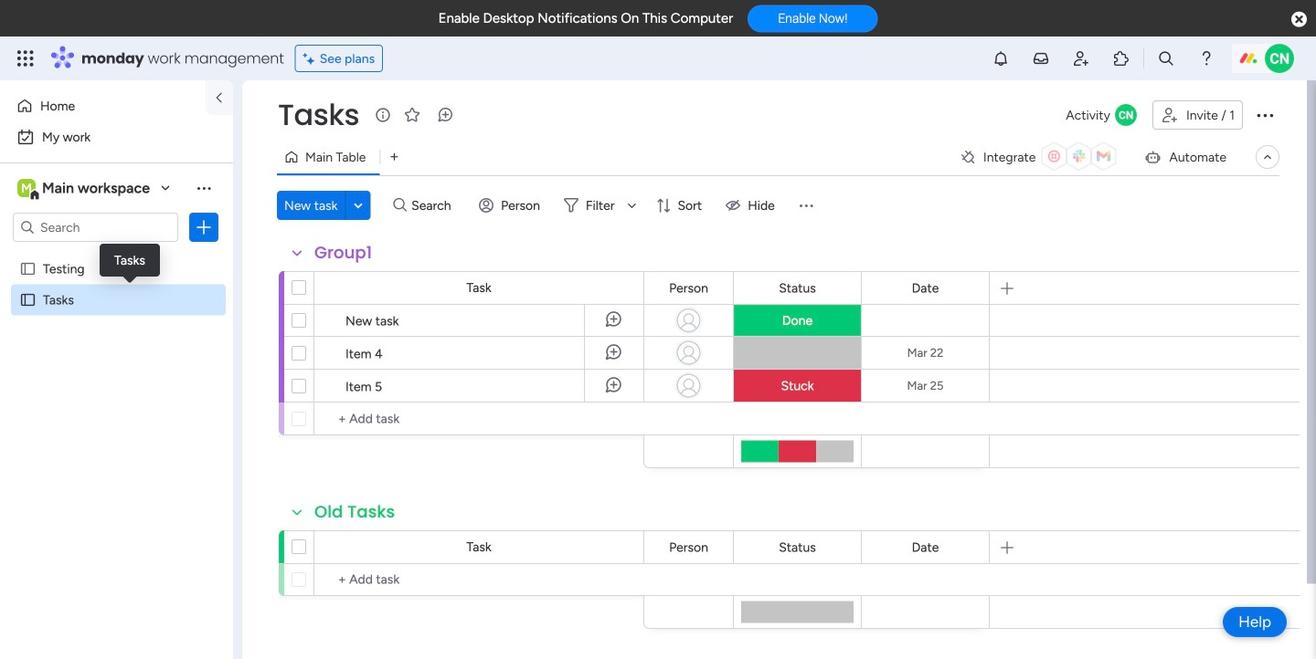 Task type: locate. For each thing, give the bounding box(es) containing it.
cool name image
[[1265, 44, 1294, 73]]

workspace selection element
[[17, 177, 153, 201]]

list box
[[0, 250, 233, 563]]

+ Add task text field
[[324, 409, 635, 430]]

collapse board header image
[[1260, 150, 1275, 165]]

1 vertical spatial public board image
[[19, 292, 37, 309]]

help image
[[1197, 49, 1216, 68]]

1 vertical spatial option
[[11, 122, 222, 152]]

options image
[[1254, 104, 1276, 126]]

0 vertical spatial public board image
[[19, 260, 37, 278]]

angle down image
[[354, 199, 363, 213]]

start a board discussion image
[[436, 106, 454, 124]]

arrow down image
[[621, 195, 643, 217]]

v2 search image
[[393, 195, 407, 216]]

None field
[[273, 96, 364, 134], [310, 241, 377, 265], [665, 278, 713, 298], [774, 278, 821, 298], [907, 278, 944, 298], [310, 501, 400, 525], [665, 538, 713, 558], [774, 538, 821, 558], [907, 538, 944, 558], [273, 96, 364, 134], [310, 241, 377, 265], [665, 278, 713, 298], [774, 278, 821, 298], [907, 278, 944, 298], [310, 501, 400, 525], [665, 538, 713, 558], [774, 538, 821, 558], [907, 538, 944, 558]]

see plans image
[[303, 48, 320, 69]]

workspace image
[[17, 178, 36, 198]]

add to favorites image
[[403, 106, 421, 124]]

workspace options image
[[195, 179, 213, 197]]

option
[[11, 91, 195, 121], [11, 122, 222, 152], [0, 253, 233, 256]]

public board image
[[19, 260, 37, 278], [19, 292, 37, 309]]

dapulse close image
[[1291, 11, 1307, 29]]

show board description image
[[372, 106, 394, 124]]

0 vertical spatial option
[[11, 91, 195, 121]]

add view image
[[391, 151, 398, 164]]

monday marketplace image
[[1112, 49, 1131, 68]]

2 public board image from the top
[[19, 292, 37, 309]]



Task type: describe. For each thing, give the bounding box(es) containing it.
1 public board image from the top
[[19, 260, 37, 278]]

search everything image
[[1157, 49, 1175, 68]]

+ Add task text field
[[324, 569, 635, 591]]

options image
[[195, 218, 213, 237]]

Search in workspace field
[[38, 217, 153, 238]]

select product image
[[16, 49, 35, 68]]

2 vertical spatial option
[[0, 253, 233, 256]]

menu image
[[797, 197, 815, 215]]

notifications image
[[992, 49, 1010, 68]]

Search field
[[407, 193, 462, 218]]

update feed image
[[1032, 49, 1050, 68]]

invite members image
[[1072, 49, 1090, 68]]

board activity image
[[1115, 104, 1137, 126]]



Task type: vqa. For each thing, say whether or not it's contained in the screenshot.
1st menu item from the bottom of the menu menu
no



